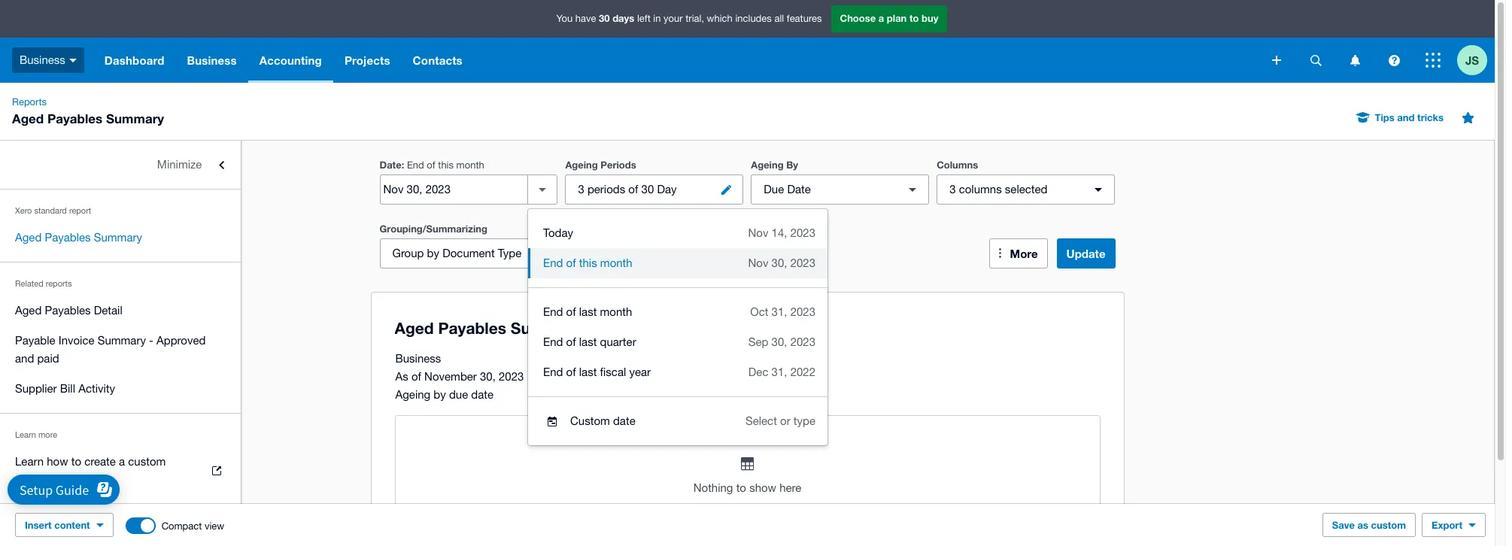 Task type: vqa. For each thing, say whether or not it's contained in the screenshot.
Published link
no



Task type: locate. For each thing, give the bounding box(es) containing it.
report up aged payables summary
[[69, 206, 91, 215]]

end inside date : end of this month
[[407, 160, 424, 171]]

0 horizontal spatial ageing
[[395, 388, 430, 401]]

date inside business as of november 30, 2023 ageing by due date
[[471, 388, 494, 401]]

contacts
[[413, 53, 463, 67]]

detail
[[94, 304, 122, 317]]

summary inside "payable invoice summary - approved and paid"
[[98, 334, 146, 347]]

1 vertical spatial date
[[787, 183, 811, 196]]

nov
[[748, 226, 769, 239], [748, 257, 769, 269]]

invoice
[[59, 334, 94, 347]]

2 nov from the top
[[748, 257, 769, 269]]

1 vertical spatial aged
[[15, 231, 42, 244]]

summary
[[106, 111, 164, 126], [94, 231, 142, 244], [98, 334, 146, 347]]

payable invoice summary - approved and paid
[[15, 334, 206, 365]]

0 vertical spatial date
[[380, 159, 402, 171]]

svg image up tips and tricks button
[[1350, 55, 1360, 66]]

summary inside reports aged payables summary
[[106, 111, 164, 126]]

2 31, from the top
[[772, 366, 787, 378]]

aged down xero
[[15, 231, 42, 244]]

of inside date : end of this month
[[427, 160, 435, 171]]

0 vertical spatial nov
[[748, 226, 769, 239]]

30 right have
[[599, 12, 610, 24]]

1 horizontal spatial date
[[787, 183, 811, 196]]

1 horizontal spatial 3
[[950, 183, 956, 196]]

0 horizontal spatial this
[[438, 160, 454, 171]]

svg image
[[1350, 55, 1360, 66], [69, 58, 77, 62]]

create
[[84, 455, 116, 468]]

payables down reports link
[[47, 111, 103, 126]]

30, right sep
[[772, 336, 787, 348]]

30, down 14,
[[772, 257, 787, 269]]

of down end of last month
[[566, 336, 576, 348]]

0 vertical spatial month
[[456, 160, 484, 171]]

learn inside learn how to create a custom report
[[15, 455, 44, 468]]

group containing today
[[528, 209, 828, 445]]

month up quarter
[[600, 305, 632, 318]]

bill
[[60, 382, 75, 395]]

0 vertical spatial 30,
[[772, 257, 787, 269]]

2023 right 14,
[[790, 226, 816, 239]]

3 columns selected
[[950, 183, 1048, 196]]

end of last month
[[543, 305, 632, 318]]

and
[[1397, 111, 1415, 123], [15, 352, 34, 365]]

a
[[879, 12, 884, 24], [119, 455, 125, 468]]

1 vertical spatial to
[[71, 455, 81, 468]]

dashboard
[[104, 53, 164, 67]]

last left fiscal
[[579, 366, 597, 378]]

31, right the dec
[[772, 366, 787, 378]]

days
[[613, 12, 634, 24]]

0 vertical spatial summary
[[106, 111, 164, 126]]

end for end of last fiscal year
[[543, 366, 563, 378]]

of inside 'button'
[[628, 183, 638, 196]]

a left plan
[[879, 12, 884, 24]]

0 vertical spatial by
[[427, 247, 439, 260]]

0 vertical spatial aged
[[12, 111, 44, 126]]

to left the show at the bottom of page
[[736, 482, 746, 494]]

0 horizontal spatial report
[[15, 473, 45, 486]]

summary down minimize "button" in the left of the page
[[94, 231, 142, 244]]

aged payables summary
[[15, 231, 142, 244]]

end up end of last quarter
[[543, 305, 563, 318]]

svg image
[[1426, 53, 1441, 68], [1310, 55, 1322, 66], [1389, 55, 1400, 66], [1272, 56, 1281, 65]]

0 vertical spatial learn
[[15, 430, 36, 439]]

nov left 14,
[[748, 226, 769, 239]]

choose a plan to buy
[[840, 12, 939, 24]]

0 horizontal spatial to
[[71, 455, 81, 468]]

type
[[794, 415, 816, 427]]

0 horizontal spatial date
[[471, 388, 494, 401]]

to right the how
[[71, 455, 81, 468]]

summary for payables
[[94, 231, 142, 244]]

report
[[69, 206, 91, 215], [15, 473, 45, 486]]

3 periods of 30 day button
[[565, 175, 744, 205]]

custom right create
[[128, 455, 166, 468]]

nov for nov 30, 2023
[[748, 257, 769, 269]]

quarter
[[600, 336, 636, 348]]

learn how to create a custom report link
[[0, 447, 241, 495]]

30, right november
[[480, 370, 496, 383]]

0 horizontal spatial and
[[15, 352, 34, 365]]

1 horizontal spatial business
[[187, 53, 237, 67]]

1 vertical spatial this
[[579, 257, 597, 269]]

0 vertical spatial and
[[1397, 111, 1415, 123]]

business inside navigation
[[187, 53, 237, 67]]

to
[[910, 12, 919, 24], [71, 455, 81, 468], [736, 482, 746, 494]]

insert
[[25, 519, 52, 531]]

and down payable
[[15, 352, 34, 365]]

1 vertical spatial payables
[[45, 231, 91, 244]]

0 vertical spatial date
[[471, 388, 494, 401]]

summary up minimize "button" in the left of the page
[[106, 111, 164, 126]]

month for end of this month
[[600, 257, 633, 269]]

2023
[[790, 226, 816, 239], [790, 257, 816, 269], [790, 305, 816, 318], [790, 336, 816, 348], [499, 370, 524, 383]]

0 vertical spatial a
[[879, 12, 884, 24]]

plan
[[887, 12, 907, 24]]

2 vertical spatial month
[[600, 305, 632, 318]]

aged down reports link
[[12, 111, 44, 126]]

0 vertical spatial to
[[910, 12, 919, 24]]

a right create
[[119, 455, 125, 468]]

0 horizontal spatial svg image
[[69, 58, 77, 62]]

2 vertical spatial summary
[[98, 334, 146, 347]]

by down grouping/summarizing
[[427, 247, 439, 260]]

learn down learn more
[[15, 455, 44, 468]]

more button
[[989, 239, 1048, 269]]

summary left "-" at the left of page
[[98, 334, 146, 347]]

1 horizontal spatial to
[[736, 482, 746, 494]]

1 horizontal spatial svg image
[[1350, 55, 1360, 66]]

month up end of last month
[[600, 257, 633, 269]]

this up select end date 'field'
[[438, 160, 454, 171]]

your
[[664, 13, 683, 24]]

1 vertical spatial 30,
[[772, 336, 787, 348]]

1 vertical spatial and
[[15, 352, 34, 365]]

includes
[[735, 13, 772, 24]]

sep 30, 2023
[[748, 336, 816, 348]]

ageing down as on the bottom of page
[[395, 388, 430, 401]]

3 last from the top
[[579, 366, 597, 378]]

reports
[[46, 279, 72, 288]]

2 vertical spatial payables
[[45, 304, 91, 317]]

report down learn more
[[15, 473, 45, 486]]

0 vertical spatial this
[[438, 160, 454, 171]]

columns
[[959, 183, 1002, 196]]

0 horizontal spatial custom
[[128, 455, 166, 468]]

a inside banner
[[879, 12, 884, 24]]

projects
[[345, 53, 390, 67]]

date up select end date 'field'
[[380, 159, 402, 171]]

2023 up sep 30, 2023
[[790, 305, 816, 318]]

0 horizontal spatial date
[[380, 159, 402, 171]]

custom right as
[[1371, 519, 1406, 531]]

2 horizontal spatial business
[[395, 352, 441, 365]]

2023 down nov 14, 2023
[[790, 257, 816, 269]]

last down end of last month
[[579, 336, 597, 348]]

payables inside reports aged payables summary
[[47, 111, 103, 126]]

2 last from the top
[[579, 336, 597, 348]]

30 inside 'button'
[[641, 183, 654, 196]]

banner
[[0, 0, 1495, 83]]

month for end of last month
[[600, 305, 632, 318]]

30
[[599, 12, 610, 24], [641, 183, 654, 196]]

last up end of last quarter
[[579, 305, 597, 318]]

ageing for ageing periods
[[565, 159, 598, 171]]

month up select end date 'field'
[[456, 160, 484, 171]]

3 left periods
[[578, 183, 584, 196]]

1 vertical spatial custom
[[1371, 519, 1406, 531]]

ageing up periods
[[565, 159, 598, 171]]

ageing left by
[[751, 159, 784, 171]]

a inside learn how to create a custom report
[[119, 455, 125, 468]]

31, for dec
[[772, 366, 787, 378]]

2 horizontal spatial to
[[910, 12, 919, 24]]

selected
[[1005, 183, 1048, 196]]

0 horizontal spatial a
[[119, 455, 125, 468]]

2 vertical spatial last
[[579, 366, 597, 378]]

payable
[[15, 334, 55, 347]]

projects button
[[333, 38, 401, 83]]

31,
[[772, 305, 787, 318], [772, 366, 787, 378]]

select or type
[[746, 415, 816, 427]]

1 vertical spatial report
[[15, 473, 45, 486]]

fiscal
[[600, 366, 626, 378]]

ageing periods
[[565, 159, 636, 171]]

31, right the oct
[[772, 305, 787, 318]]

list box containing today
[[528, 209, 828, 445]]

1 3 from the left
[[578, 183, 584, 196]]

3 inside 'button'
[[578, 183, 584, 196]]

aged down related
[[15, 304, 42, 317]]

end right ":"
[[407, 160, 424, 171]]

1 horizontal spatial ageing
[[565, 159, 598, 171]]

2 vertical spatial aged
[[15, 304, 42, 317]]

1 horizontal spatial and
[[1397, 111, 1415, 123]]

end for end of this month
[[543, 257, 563, 269]]

date right due
[[471, 388, 494, 401]]

1 vertical spatial date
[[613, 415, 636, 427]]

1 horizontal spatial custom
[[1371, 519, 1406, 531]]

by
[[427, 247, 439, 260], [434, 388, 446, 401]]

today
[[543, 226, 573, 239]]

navigation
[[93, 38, 1262, 83]]

payables down xero standard report
[[45, 231, 91, 244]]

select
[[746, 415, 777, 427]]

1 vertical spatial nov
[[748, 257, 769, 269]]

1 horizontal spatial a
[[879, 12, 884, 24]]

2 business button from the left
[[176, 38, 248, 83]]

aged payables detail
[[15, 304, 122, 317]]

2 3 from the left
[[950, 183, 956, 196]]

1 horizontal spatial business button
[[176, 38, 248, 83]]

export button
[[1422, 513, 1486, 537]]

2023 right november
[[499, 370, 524, 383]]

0 vertical spatial report
[[69, 206, 91, 215]]

of right ":"
[[427, 160, 435, 171]]

1 vertical spatial last
[[579, 336, 597, 348]]

1 vertical spatial a
[[119, 455, 125, 468]]

and right tips
[[1397, 111, 1415, 123]]

svg image up reports aged payables summary
[[69, 58, 77, 62]]

1 business button from the left
[[0, 38, 93, 83]]

end of last quarter
[[543, 336, 636, 348]]

1 vertical spatial summary
[[94, 231, 142, 244]]

ageing
[[565, 159, 598, 171], [751, 159, 784, 171], [395, 388, 430, 401]]

0 vertical spatial 31,
[[772, 305, 787, 318]]

1 vertical spatial 30
[[641, 183, 654, 196]]

to left buy
[[910, 12, 919, 24]]

more
[[38, 430, 57, 439]]

features
[[787, 13, 822, 24]]

learn how to create a custom report
[[15, 455, 166, 486]]

aged
[[12, 111, 44, 126], [15, 231, 42, 244], [15, 304, 42, 317]]

end of this month
[[543, 257, 633, 269]]

oct
[[750, 305, 769, 318]]

0 horizontal spatial business button
[[0, 38, 93, 83]]

nov 30, 2023
[[748, 257, 816, 269]]

1 vertical spatial by
[[434, 388, 446, 401]]

last for fiscal
[[579, 366, 597, 378]]

aged for aged payables summary
[[15, 231, 42, 244]]

this up end of last month
[[579, 257, 597, 269]]

2 vertical spatial to
[[736, 482, 746, 494]]

1 vertical spatial month
[[600, 257, 633, 269]]

more
[[1010, 247, 1038, 260]]

1 vertical spatial learn
[[15, 455, 44, 468]]

1 vertical spatial 31,
[[772, 366, 787, 378]]

custom inside learn how to create a custom report
[[128, 455, 166, 468]]

end down end of last quarter
[[543, 366, 563, 378]]

group
[[528, 209, 828, 445]]

1 horizontal spatial 30
[[641, 183, 654, 196]]

2023 for nov 30, 2023
[[790, 257, 816, 269]]

0 horizontal spatial 3
[[578, 183, 584, 196]]

month inside date : end of this month
[[456, 160, 484, 171]]

end down end of last month
[[543, 336, 563, 348]]

2 learn from the top
[[15, 455, 44, 468]]

date right due
[[787, 183, 811, 196]]

1 last from the top
[[579, 305, 597, 318]]

by inside 'popup button'
[[427, 247, 439, 260]]

nov down nov 14, 2023
[[748, 257, 769, 269]]

by left due
[[434, 388, 446, 401]]

payables
[[47, 111, 103, 126], [45, 231, 91, 244], [45, 304, 91, 317]]

3 down columns
[[950, 183, 956, 196]]

learn
[[15, 430, 36, 439], [15, 455, 44, 468]]

update button
[[1057, 239, 1115, 269]]

and inside "payable invoice summary - approved and paid"
[[15, 352, 34, 365]]

ageing by
[[751, 159, 798, 171]]

as
[[1358, 519, 1369, 531]]

1 learn from the top
[[15, 430, 36, 439]]

list box
[[528, 209, 828, 445]]

due
[[449, 388, 468, 401]]

3 for 3 periods of 30 day
[[578, 183, 584, 196]]

date right custom at the left bottom
[[613, 415, 636, 427]]

payables for detail
[[45, 304, 91, 317]]

3 for 3 columns selected
[[950, 183, 956, 196]]

of right periods
[[628, 183, 638, 196]]

0 vertical spatial last
[[579, 305, 597, 318]]

learn left more
[[15, 430, 36, 439]]

1 horizontal spatial date
[[613, 415, 636, 427]]

insert content button
[[15, 513, 113, 537]]

of right as on the bottom of page
[[411, 370, 421, 383]]

payables down reports
[[45, 304, 91, 317]]

3
[[578, 183, 584, 196], [950, 183, 956, 196]]

0 vertical spatial custom
[[128, 455, 166, 468]]

30 left day
[[641, 183, 654, 196]]

1 31, from the top
[[772, 305, 787, 318]]

payables for summary
[[45, 231, 91, 244]]

2022
[[790, 366, 816, 378]]

2023 up 2022
[[790, 336, 816, 348]]

0 vertical spatial payables
[[47, 111, 103, 126]]

2 horizontal spatial ageing
[[751, 159, 784, 171]]

:
[[402, 159, 404, 171]]

end for end of last month
[[543, 305, 563, 318]]

end down today
[[543, 257, 563, 269]]

2 vertical spatial 30,
[[480, 370, 496, 383]]

Report title field
[[391, 311, 1094, 346]]

1 nov from the top
[[748, 226, 769, 239]]

supplier bill activity link
[[0, 374, 241, 404]]

0 vertical spatial 30
[[599, 12, 610, 24]]

dashboard link
[[93, 38, 176, 83]]

paid
[[37, 352, 59, 365]]



Task type: describe. For each thing, give the bounding box(es) containing it.
of down today
[[566, 257, 576, 269]]

payable invoice summary - approved and paid link
[[0, 326, 241, 374]]

filter
[[595, 246, 622, 260]]

and inside button
[[1397, 111, 1415, 123]]

30, for sep
[[772, 336, 787, 348]]

nothing to show here
[[693, 482, 802, 494]]

or
[[780, 415, 790, 427]]

list of convenience dates image
[[528, 175, 558, 205]]

business inside business as of november 30, 2023 ageing by due date
[[395, 352, 441, 365]]

banner containing js
[[0, 0, 1495, 83]]

report inside learn how to create a custom report
[[15, 473, 45, 486]]

to inside learn how to create a custom report
[[71, 455, 81, 468]]

save as custom button
[[1323, 513, 1416, 537]]

by
[[786, 159, 798, 171]]

type
[[498, 247, 522, 260]]

reports link
[[6, 95, 53, 110]]

content
[[54, 519, 90, 531]]

date : end of this month
[[380, 159, 484, 171]]

2023 for oct 31, 2023
[[790, 305, 816, 318]]

related reports
[[15, 279, 72, 288]]

of up end of last quarter
[[566, 305, 576, 318]]

30, for nov
[[772, 257, 787, 269]]

save
[[1332, 519, 1355, 531]]

date inside due date popup button
[[787, 183, 811, 196]]

2023 for nov 14, 2023
[[790, 226, 816, 239]]

js button
[[1457, 38, 1495, 83]]

dec
[[748, 366, 769, 378]]

export
[[1432, 519, 1463, 531]]

this inside date : end of this month
[[438, 160, 454, 171]]

end for end of last quarter
[[543, 336, 563, 348]]

custom inside button
[[1371, 519, 1406, 531]]

compact view
[[162, 520, 224, 532]]

30, inside business as of november 30, 2023 ageing by due date
[[480, 370, 496, 383]]

november
[[424, 370, 477, 383]]

minimize
[[157, 158, 202, 171]]

document
[[443, 247, 495, 260]]

xero
[[15, 206, 32, 215]]

how
[[47, 455, 68, 468]]

periods
[[601, 159, 636, 171]]

contacts button
[[401, 38, 474, 83]]

save as custom
[[1332, 519, 1406, 531]]

aged inside reports aged payables summary
[[12, 111, 44, 126]]

which
[[707, 13, 733, 24]]

as
[[395, 370, 408, 383]]

have
[[575, 13, 596, 24]]

aged for aged payables detail
[[15, 304, 42, 317]]

3 periods of 30 day
[[578, 183, 677, 196]]

standard
[[34, 206, 67, 215]]

custom date
[[570, 415, 636, 427]]

js
[[1466, 53, 1479, 67]]

oct 31, 2023
[[750, 305, 816, 318]]

aged payables detail link
[[0, 296, 241, 326]]

buy
[[922, 12, 939, 24]]

custom
[[570, 415, 610, 427]]

by inside business as of november 30, 2023 ageing by due date
[[434, 388, 446, 401]]

minimize button
[[0, 150, 241, 180]]

2023 for sep 30, 2023
[[790, 336, 816, 348]]

summary for invoice
[[98, 334, 146, 347]]

0 horizontal spatial business
[[20, 53, 65, 66]]

nov for nov 14, 2023
[[748, 226, 769, 239]]

svg image inside business popup button
[[69, 58, 77, 62]]

ageing for ageing by
[[751, 159, 784, 171]]

xero standard report
[[15, 206, 91, 215]]

due
[[764, 183, 784, 196]]

day
[[657, 183, 677, 196]]

1 horizontal spatial this
[[579, 257, 597, 269]]

learn for learn more
[[15, 430, 36, 439]]

columns
[[937, 159, 978, 171]]

group by document type
[[392, 247, 522, 260]]

you
[[556, 13, 573, 24]]

periods
[[588, 183, 625, 196]]

insert content
[[25, 519, 90, 531]]

accounting
[[259, 53, 322, 67]]

Select end date field
[[380, 175, 528, 204]]

related
[[15, 279, 43, 288]]

view
[[205, 520, 224, 532]]

sep
[[748, 336, 769, 348]]

accounting button
[[248, 38, 333, 83]]

to inside banner
[[910, 12, 919, 24]]

group
[[392, 247, 424, 260]]

of down end of last quarter
[[566, 366, 576, 378]]

all
[[775, 13, 784, 24]]

ageing inside business as of november 30, 2023 ageing by due date
[[395, 388, 430, 401]]

here
[[780, 482, 802, 494]]

tips and tricks button
[[1348, 105, 1453, 129]]

date inside list box
[[613, 415, 636, 427]]

31, for oct
[[772, 305, 787, 318]]

supplier bill activity
[[15, 382, 115, 395]]

business as of november 30, 2023 ageing by due date
[[395, 352, 524, 401]]

of inside business as of november 30, 2023 ageing by due date
[[411, 370, 421, 383]]

nov 14, 2023
[[748, 226, 816, 239]]

0 horizontal spatial 30
[[599, 12, 610, 24]]

tips and tricks
[[1375, 111, 1444, 123]]

14,
[[772, 226, 787, 239]]

last for quarter
[[579, 336, 597, 348]]

tips
[[1375, 111, 1395, 123]]

activity
[[78, 382, 115, 395]]

choose
[[840, 12, 876, 24]]

2023 inside business as of november 30, 2023 ageing by due date
[[499, 370, 524, 383]]

remove from favorites image
[[1453, 102, 1483, 132]]

due date
[[764, 183, 811, 196]]

update
[[1067, 247, 1106, 260]]

group by document type button
[[380, 239, 558, 269]]

left
[[637, 13, 651, 24]]

learn for learn how to create a custom report
[[15, 455, 44, 468]]

last for month
[[579, 305, 597, 318]]

-
[[149, 334, 153, 347]]

1 horizontal spatial report
[[69, 206, 91, 215]]

end of last fiscal year
[[543, 366, 651, 378]]

you have 30 days left in your trial, which includes all features
[[556, 12, 822, 24]]

reports
[[12, 96, 47, 108]]

navigation containing dashboard
[[93, 38, 1262, 83]]



